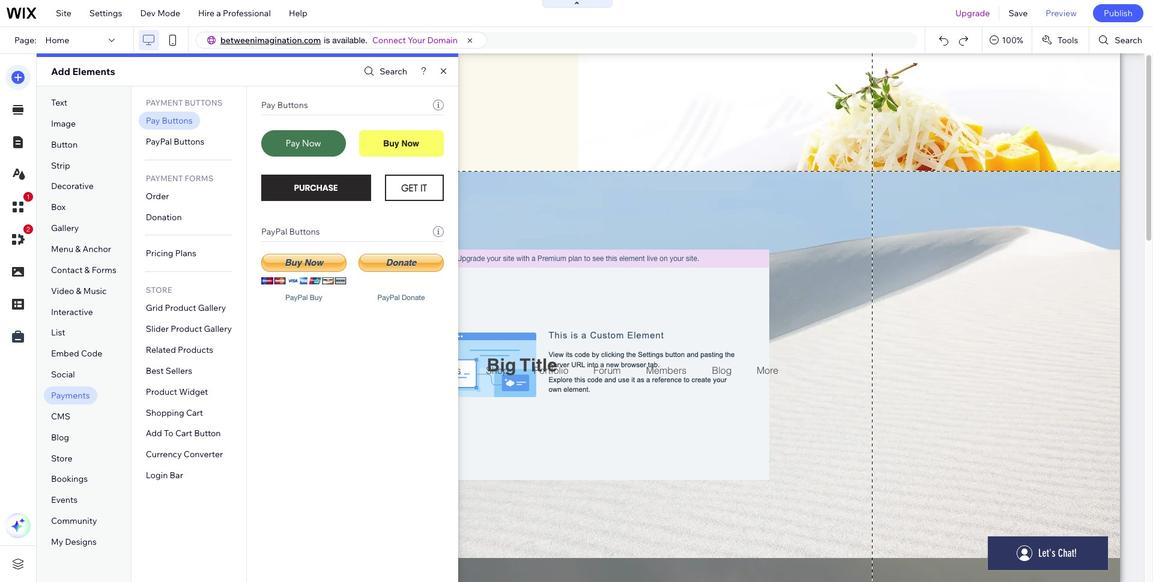 Task type: describe. For each thing, give the bounding box(es) containing it.
donation
[[146, 212, 182, 223]]

gallery for slider product gallery
[[204, 324, 232, 335]]

donate
[[402, 294, 425, 302]]

pricing
[[146, 248, 173, 259]]

image
[[51, 118, 76, 129]]

domain
[[427, 35, 458, 46]]

music
[[83, 286, 107, 297]]

grid
[[146, 303, 163, 314]]

dev mode
[[140, 8, 180, 19]]

products
[[178, 345, 213, 356]]

list
[[51, 328, 65, 338]]

best
[[146, 366, 164, 376]]

shopping cart
[[146, 408, 203, 418]]

settings
[[89, 8, 122, 19]]

cms
[[51, 411, 70, 422]]

1 horizontal spatial forms
[[185, 173, 213, 183]]

strip
[[51, 160, 70, 171]]

payments
[[51, 390, 90, 401]]

dev
[[140, 8, 156, 19]]

buy
[[310, 294, 322, 302]]

is
[[324, 35, 330, 45]]

box
[[51, 202, 66, 213]]

a
[[216, 8, 221, 19]]

pricing plans
[[146, 248, 196, 259]]

login
[[146, 470, 168, 481]]

video & music
[[51, 286, 107, 297]]

bookings
[[51, 474, 88, 485]]

decorative
[[51, 181, 94, 192]]

1 vertical spatial forms
[[92, 265, 116, 276]]

my
[[51, 537, 63, 548]]

home
[[45, 35, 69, 46]]

add to cart button
[[146, 428, 221, 439]]

embed
[[51, 349, 79, 359]]

grid product gallery
[[146, 303, 226, 314]]

0 vertical spatial pay
[[261, 100, 275, 111]]

mode
[[157, 8, 180, 19]]

interactive
[[51, 307, 93, 317]]

0 vertical spatial search
[[1115, 35, 1142, 46]]

publish button
[[1093, 4, 1144, 22]]

help
[[289, 8, 307, 19]]

0 vertical spatial paypal buttons
[[146, 136, 205, 147]]

0 vertical spatial cart
[[186, 408, 203, 418]]

menu
[[51, 244, 73, 255]]

shopping
[[146, 408, 184, 418]]

order
[[146, 191, 169, 202]]

connect
[[372, 35, 406, 46]]

save button
[[1000, 0, 1037, 26]]

publish
[[1104, 8, 1133, 19]]

0 horizontal spatial button
[[51, 139, 78, 150]]

related
[[146, 345, 176, 356]]

preview
[[1046, 8, 1077, 19]]

community
[[51, 516, 97, 527]]

embed code
[[51, 349, 102, 359]]

designs
[[65, 537, 97, 548]]

0 vertical spatial search button
[[1090, 27, 1153, 53]]

login bar
[[146, 470, 183, 481]]

1 vertical spatial cart
[[175, 428, 192, 439]]

social
[[51, 369, 75, 380]]

100%
[[1002, 35, 1023, 46]]

sellers
[[166, 366, 192, 376]]

product for slider
[[171, 324, 202, 335]]

paypal donate
[[377, 294, 425, 302]]

add for add elements
[[51, 65, 70, 77]]

& for contact
[[84, 265, 90, 276]]

currency
[[146, 449, 182, 460]]

2 button
[[5, 225, 33, 252]]

available.
[[332, 35, 368, 45]]

bar
[[170, 470, 183, 481]]

hire
[[198, 8, 214, 19]]

1 vertical spatial store
[[51, 453, 72, 464]]

1 vertical spatial button
[[194, 428, 221, 439]]

blog
[[51, 432, 69, 443]]

product for grid
[[165, 303, 196, 314]]



Task type: locate. For each thing, give the bounding box(es) containing it.
1 vertical spatial gallery
[[198, 303, 226, 314]]

0 horizontal spatial pay buttons
[[146, 115, 193, 126]]

gallery up menu
[[51, 223, 79, 234]]

0 vertical spatial &
[[75, 244, 81, 255]]

best sellers
[[146, 366, 192, 376]]

0 horizontal spatial pay
[[146, 115, 160, 126]]

product
[[165, 303, 196, 314], [171, 324, 202, 335], [146, 387, 177, 397]]

button up converter
[[194, 428, 221, 439]]

0 horizontal spatial add
[[51, 65, 70, 77]]

0 vertical spatial payment
[[146, 98, 183, 108]]

0 horizontal spatial store
[[51, 453, 72, 464]]

payment for payment buttons
[[146, 98, 183, 108]]

code
[[81, 349, 102, 359]]

widget
[[179, 387, 208, 397]]

0 vertical spatial add
[[51, 65, 70, 77]]

0 vertical spatial product
[[165, 303, 196, 314]]

1 vertical spatial pay
[[146, 115, 160, 126]]

add for add to cart button
[[146, 428, 162, 439]]

0 vertical spatial button
[[51, 139, 78, 150]]

paypal buy
[[285, 294, 322, 302]]

1 horizontal spatial pay buttons
[[261, 100, 308, 111]]

hire a professional
[[198, 8, 271, 19]]

contact
[[51, 265, 83, 276]]

to
[[164, 428, 173, 439]]

elements
[[72, 65, 115, 77]]

payment buttons
[[146, 98, 222, 108]]

& for video
[[76, 286, 81, 297]]

2 vertical spatial &
[[76, 286, 81, 297]]

add elements
[[51, 65, 115, 77]]

plans
[[175, 248, 196, 259]]

button
[[51, 139, 78, 150], [194, 428, 221, 439]]

1 horizontal spatial add
[[146, 428, 162, 439]]

betweenimagination.com
[[220, 35, 321, 46]]

100% button
[[983, 27, 1032, 53]]

contact & forms
[[51, 265, 116, 276]]

1 horizontal spatial search
[[1115, 35, 1142, 46]]

&
[[75, 244, 81, 255], [84, 265, 90, 276], [76, 286, 81, 297]]

& right video
[[76, 286, 81, 297]]

0 vertical spatial forms
[[185, 173, 213, 183]]

product down grid product gallery
[[171, 324, 202, 335]]

search
[[1115, 35, 1142, 46], [380, 66, 407, 77]]

events
[[51, 495, 78, 506]]

preview button
[[1037, 0, 1086, 26]]

2
[[26, 226, 30, 233]]

1 horizontal spatial search button
[[1090, 27, 1153, 53]]

2 payment from the top
[[146, 173, 183, 183]]

1 vertical spatial search
[[380, 66, 407, 77]]

0 vertical spatial store
[[146, 285, 172, 295]]

menu & anchor
[[51, 244, 111, 255]]

1 vertical spatial &
[[84, 265, 90, 276]]

your
[[408, 35, 425, 46]]

pay buttons
[[261, 100, 308, 111], [146, 115, 193, 126]]

currency converter
[[146, 449, 223, 460]]

payment
[[146, 98, 183, 108], [146, 173, 183, 183]]

1 payment from the top
[[146, 98, 183, 108]]

add
[[51, 65, 70, 77], [146, 428, 162, 439]]

product up 'shopping'
[[146, 387, 177, 397]]

1 vertical spatial add
[[146, 428, 162, 439]]

store
[[146, 285, 172, 295], [51, 453, 72, 464]]

cart
[[186, 408, 203, 418], [175, 428, 192, 439]]

search button down publish button
[[1090, 27, 1153, 53]]

paypal buttons
[[146, 136, 205, 147], [261, 226, 320, 237]]

1 vertical spatial pay buttons
[[146, 115, 193, 126]]

save
[[1009, 8, 1028, 19]]

0 horizontal spatial paypal buttons
[[146, 136, 205, 147]]

pay
[[261, 100, 275, 111], [146, 115, 160, 126]]

2 vertical spatial gallery
[[204, 324, 232, 335]]

1 horizontal spatial button
[[194, 428, 221, 439]]

converter
[[184, 449, 223, 460]]

buttons
[[185, 98, 222, 108], [277, 100, 308, 111], [162, 115, 193, 126], [174, 136, 205, 147], [289, 226, 320, 237]]

site
[[56, 8, 71, 19]]

0 horizontal spatial search
[[380, 66, 407, 77]]

professional
[[223, 8, 271, 19]]

is available. connect your domain
[[324, 35, 458, 46]]

product up slider product gallery
[[165, 303, 196, 314]]

1 vertical spatial search button
[[361, 63, 407, 80]]

slider product gallery
[[146, 324, 232, 335]]

0 vertical spatial pay buttons
[[261, 100, 308, 111]]

payment for payment forms
[[146, 173, 183, 183]]

& for menu
[[75, 244, 81, 255]]

1 vertical spatial product
[[171, 324, 202, 335]]

add left "to"
[[146, 428, 162, 439]]

product widget
[[146, 387, 208, 397]]

payment forms
[[146, 173, 213, 183]]

search button down connect
[[361, 63, 407, 80]]

tools
[[1058, 35, 1078, 46]]

search down is available. connect your domain
[[380, 66, 407, 77]]

text
[[51, 97, 67, 108]]

0 vertical spatial gallery
[[51, 223, 79, 234]]

cart down widget on the bottom left of page
[[186, 408, 203, 418]]

anchor
[[83, 244, 111, 255]]

slider
[[146, 324, 169, 335]]

1
[[26, 193, 30, 201]]

gallery up products
[[204, 324, 232, 335]]

cart right "to"
[[175, 428, 192, 439]]

add up text
[[51, 65, 70, 77]]

gallery for grid product gallery
[[198, 303, 226, 314]]

0 horizontal spatial search button
[[361, 63, 407, 80]]

video
[[51, 286, 74, 297]]

search button
[[1090, 27, 1153, 53], [361, 63, 407, 80]]

& right contact
[[84, 265, 90, 276]]

1 horizontal spatial paypal buttons
[[261, 226, 320, 237]]

store down blog
[[51, 453, 72, 464]]

upgrade
[[956, 8, 990, 19]]

1 button
[[5, 192, 33, 220]]

related products
[[146, 345, 213, 356]]

& right menu
[[75, 244, 81, 255]]

0 horizontal spatial forms
[[92, 265, 116, 276]]

store up grid
[[146, 285, 172, 295]]

2 vertical spatial product
[[146, 387, 177, 397]]

my designs
[[51, 537, 97, 548]]

tools button
[[1032, 27, 1089, 53]]

1 horizontal spatial pay
[[261, 100, 275, 111]]

paypal
[[146, 136, 172, 147], [261, 226, 287, 237], [285, 294, 308, 302], [377, 294, 400, 302]]

1 vertical spatial payment
[[146, 173, 183, 183]]

gallery up slider product gallery
[[198, 303, 226, 314]]

forms
[[185, 173, 213, 183], [92, 265, 116, 276]]

1 vertical spatial paypal buttons
[[261, 226, 320, 237]]

1 horizontal spatial store
[[146, 285, 172, 295]]

search down publish
[[1115, 35, 1142, 46]]

button down image
[[51, 139, 78, 150]]



Task type: vqa. For each thing, say whether or not it's contained in the screenshot.
add elements on the left of page
yes



